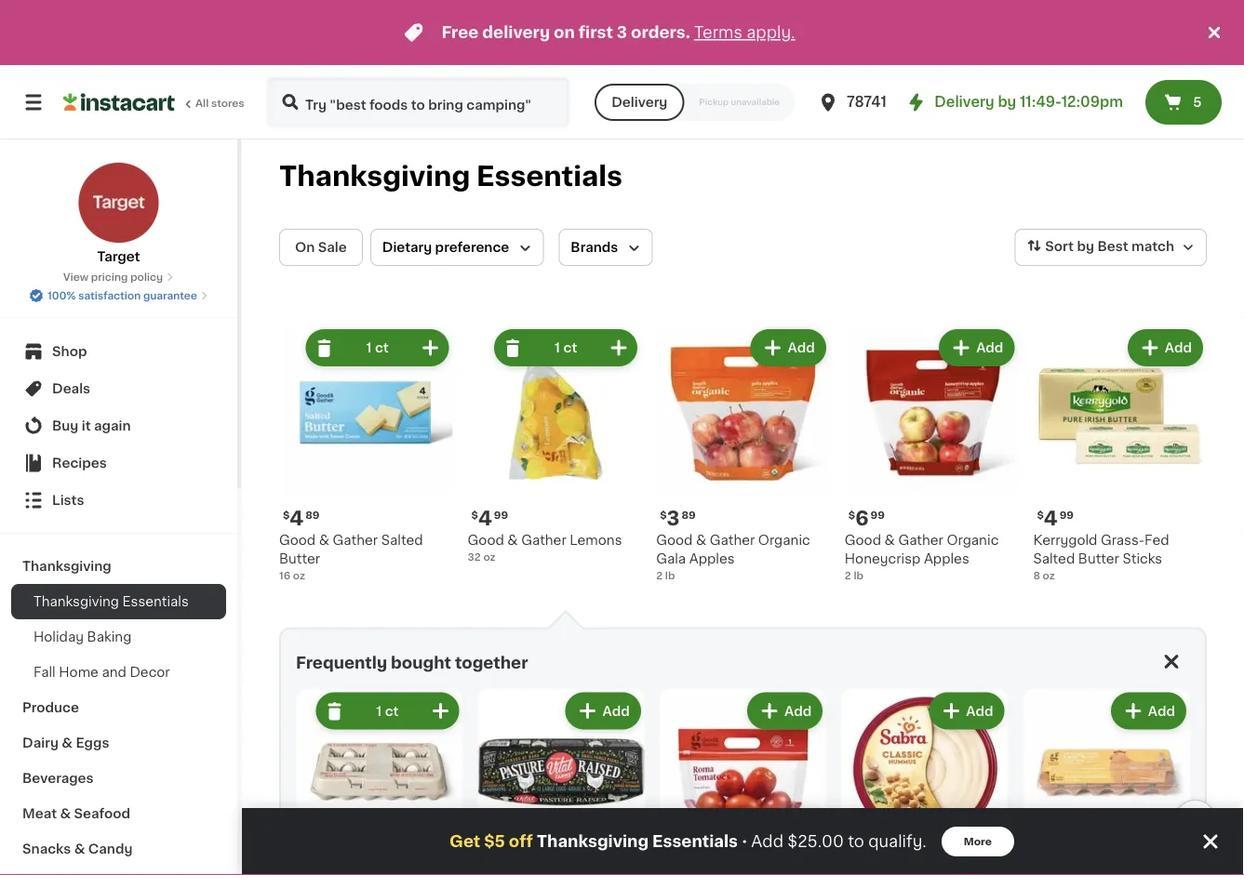 Task type: describe. For each thing, give the bounding box(es) containing it.
on sale button
[[279, 229, 363, 266]]

dietary
[[382, 241, 432, 254]]

target logo image
[[78, 162, 160, 244]]

shop
[[52, 345, 87, 358]]

honeycrisp
[[845, 552, 921, 566]]

bought
[[391, 655, 451, 671]]

service type group
[[595, 84, 795, 121]]

gather for honeycrisp
[[899, 534, 944, 547]]

free
[[442, 25, 479, 40]]

thanksgiving essentials inside thanksgiving essentials link
[[34, 596, 189, 609]]

fall home and decor
[[34, 666, 170, 679]]

2 for 6
[[845, 571, 851, 581]]

view pricing policy link
[[63, 270, 174, 285]]

beverages link
[[11, 761, 226, 797]]

shop link
[[11, 333, 226, 370]]

good for gala
[[656, 534, 693, 547]]

product group containing 3
[[656, 326, 830, 583]]

produce link
[[11, 691, 226, 726]]

dairy
[[22, 737, 59, 750]]

limited time offer region
[[0, 0, 1203, 65]]

lemons
[[570, 534, 622, 547]]

remove good & gather grade a cage-free large eggs image
[[323, 700, 346, 723]]

99 for good & gather lemons
[[494, 510, 508, 520]]

first
[[579, 25, 613, 40]]

delivery for delivery
[[612, 96, 668, 109]]

vegan button
[[842, 689, 1009, 876]]

32
[[468, 552, 481, 562]]

gather for butter
[[333, 534, 378, 547]]

eggs
[[76, 737, 109, 750]]

policy
[[130, 272, 163, 282]]

by for sort
[[1077, 240, 1095, 253]]

& for good & gather organic gala apples 2 lb
[[696, 534, 707, 547]]

buy it again link
[[11, 408, 226, 445]]

oz inside good & gather lemons 32 oz
[[483, 552, 496, 562]]

meat & seafood link
[[11, 797, 226, 832]]

1 ct for salted
[[366, 342, 389, 355]]

item carousel region
[[270, 682, 1216, 876]]

brands
[[571, 241, 618, 254]]

gather for gala
[[710, 534, 755, 547]]

& for meat & seafood
[[60, 808, 71, 821]]

100% satisfaction guarantee
[[48, 291, 197, 301]]

all stores
[[195, 98, 244, 108]]

ct for salted
[[375, 342, 389, 355]]

fall
[[34, 666, 56, 679]]

oz inside good & gather salted butter 16 oz
[[293, 571, 305, 581]]

thanksgiving up 'dietary' on the left of the page
[[279, 163, 470, 190]]

beverages
[[22, 773, 94, 786]]

frequently bought together
[[296, 655, 528, 671]]

$5
[[484, 834, 505, 850]]

good for honeycrisp
[[845, 534, 881, 547]]

best
[[1098, 240, 1129, 253]]

home
[[59, 666, 99, 679]]

fall home and decor link
[[11, 655, 226, 691]]

89 for 3
[[682, 510, 696, 520]]

deals link
[[11, 370, 226, 408]]

all
[[195, 98, 209, 108]]

terms
[[694, 25, 743, 40]]

delivery for delivery by 11:49-12:09pm
[[935, 95, 995, 109]]

1 ct inside "item carousel" region
[[376, 705, 399, 718]]

pricing
[[91, 272, 128, 282]]

$ for good & gather salted butter
[[283, 510, 290, 520]]

snacks & candy link
[[11, 832, 226, 867]]

1 for lemons
[[555, 342, 560, 355]]

$ 4 89
[[283, 509, 320, 529]]

delivery
[[482, 25, 550, 40]]

grass-
[[1101, 534, 1145, 547]]

fed
[[1145, 534, 1170, 547]]

brands button
[[559, 229, 653, 266]]

more
[[964, 837, 992, 847]]

$ for good & gather organic honeycrisp apples
[[849, 510, 855, 520]]

& for good & gather salted butter 16 oz
[[319, 534, 330, 547]]

orders.
[[631, 25, 691, 40]]

off
[[509, 834, 533, 850]]

1 horizontal spatial essentials
[[477, 163, 623, 190]]

seafood
[[74, 808, 130, 821]]

dairy & eggs link
[[11, 726, 226, 761]]

12:09pm
[[1062, 95, 1123, 109]]

decor
[[130, 666, 170, 679]]

99 for kerrygold grass-fed salted butter sticks
[[1060, 510, 1074, 520]]

meat & seafood
[[22, 808, 130, 821]]

$25.00
[[788, 834, 844, 850]]

8
[[1033, 571, 1040, 581]]

frequently
[[296, 655, 387, 671]]

terms apply. link
[[694, 25, 795, 40]]

holiday baking
[[34, 631, 132, 644]]

3 inside the thanksgiving essentials main content
[[667, 509, 680, 529]]

dairy & eggs
[[22, 737, 109, 750]]

get $5 off thanksgiving essentials • add $25.00 to qualify.
[[450, 834, 927, 850]]

oz inside kerrygold grass-fed salted butter sticks 8 oz
[[1043, 571, 1055, 581]]

again
[[94, 420, 131, 433]]

1 inside "item carousel" region
[[376, 705, 382, 718]]

5
[[1193, 96, 1202, 109]]

delivery button
[[595, 84, 684, 121]]

78741 button
[[817, 76, 929, 128]]

candy
[[88, 843, 133, 856]]

Search field
[[268, 78, 569, 127]]

thanksgiving inside thanksgiving essentials link
[[34, 596, 119, 609]]

& for snacks & candy
[[74, 843, 85, 856]]

satisfaction
[[78, 291, 141, 301]]

on
[[295, 241, 315, 254]]

increment quantity of good & gather lemons image
[[608, 337, 630, 359]]

lb for 3
[[665, 571, 675, 581]]

delivery by 11:49-12:09pm
[[935, 95, 1123, 109]]

ct inside product group
[[385, 705, 399, 718]]

good for 32
[[468, 534, 504, 547]]

11:49-
[[1020, 95, 1062, 109]]

free delivery on first 3 orders. terms apply.
[[442, 25, 795, 40]]

increment quantity of good & gather grade a cage-free large eggs image
[[429, 700, 452, 723]]

dietary preference button
[[370, 229, 544, 266]]



Task type: locate. For each thing, give the bounding box(es) containing it.
gather for 32
[[521, 534, 567, 547]]

thanksgiving inside treatment tracker modal "dialog"
[[537, 834, 649, 850]]

ct left the increment quantity of good & gather salted butter image at the top of the page
[[375, 342, 389, 355]]

2 organic from the left
[[947, 534, 999, 547]]

1 horizontal spatial $ 4 99
[[1037, 509, 1074, 529]]

by right 'sort'
[[1077, 240, 1095, 253]]

by inside best match sort by "field"
[[1077, 240, 1095, 253]]

& inside dairy & eggs link
[[62, 737, 73, 750]]

oz
[[483, 552, 496, 562], [293, 571, 305, 581], [1043, 571, 1055, 581]]

3 right first
[[617, 25, 627, 40]]

$ up gala
[[660, 510, 667, 520]]

$ 3 89
[[660, 509, 696, 529]]

all stores link
[[63, 76, 246, 128]]

1 lb from the left
[[665, 571, 675, 581]]

1 vertical spatial by
[[1077, 240, 1095, 253]]

0 horizontal spatial lb
[[665, 571, 675, 581]]

89 for 4
[[306, 510, 320, 520]]

$ for kerrygold grass-fed salted butter sticks
[[1037, 510, 1044, 520]]

thanksgiving essentials up baking
[[34, 596, 189, 609]]

qualify.
[[869, 834, 927, 850]]

product group containing 6
[[845, 326, 1019, 583]]

$ up honeycrisp
[[849, 510, 855, 520]]

0 horizontal spatial delivery
[[612, 96, 668, 109]]

1 2 from the left
[[656, 571, 663, 581]]

2 2 from the left
[[845, 571, 851, 581]]

thanksgiving essentials up dietary preference at the top of the page
[[279, 163, 623, 190]]

78741
[[847, 95, 887, 109]]

1 right the remove good & gather salted butter "image"
[[366, 342, 372, 355]]

and
[[102, 666, 126, 679]]

butter inside kerrygold grass-fed salted butter sticks 8 oz
[[1079, 552, 1120, 566]]

sort by
[[1045, 240, 1095, 253]]

butter down grass-
[[1079, 552, 1120, 566]]

meat
[[22, 808, 57, 821]]

preference
[[435, 241, 509, 254]]

5 $ from the left
[[1037, 510, 1044, 520]]

holiday baking link
[[11, 620, 226, 655]]

1 horizontal spatial delivery
[[935, 95, 995, 109]]

thanksgiving inside thanksgiving link
[[22, 560, 111, 573]]

1 apples from the left
[[689, 552, 735, 566]]

gather inside good & gather salted butter 16 oz
[[333, 534, 378, 547]]

good
[[279, 534, 316, 547], [468, 534, 504, 547], [656, 534, 693, 547], [845, 534, 881, 547]]

0 horizontal spatial $ 4 99
[[472, 509, 508, 529]]

0 horizontal spatial 99
[[494, 510, 508, 520]]

2 for 3
[[656, 571, 663, 581]]

& inside good & gather organic gala apples 2 lb
[[696, 534, 707, 547]]

0 horizontal spatial essentials
[[122, 596, 189, 609]]

1 vertical spatial 3
[[667, 509, 680, 529]]

good inside good & gather organic gala apples 2 lb
[[656, 534, 693, 547]]

1 good from the left
[[279, 534, 316, 547]]

2 horizontal spatial 4
[[1044, 509, 1058, 529]]

product group containing 1 ct
[[296, 689, 463, 876]]

1 organic from the left
[[758, 534, 810, 547]]

&
[[319, 534, 330, 547], [508, 534, 518, 547], [696, 534, 707, 547], [885, 534, 895, 547], [62, 737, 73, 750], [60, 808, 71, 821], [74, 843, 85, 856]]

on
[[554, 25, 575, 40]]

increment quantity of good & gather salted butter image
[[419, 337, 442, 359]]

2
[[656, 571, 663, 581], [845, 571, 851, 581]]

thanksgiving right off
[[537, 834, 649, 850]]

lb
[[665, 571, 675, 581], [854, 571, 864, 581]]

lb for 6
[[854, 571, 864, 581]]

salted for good & gather salted butter
[[381, 534, 423, 547]]

thanksgiving essentials link
[[11, 585, 226, 620]]

stores
[[211, 98, 244, 108]]

frequently bought together section
[[270, 611, 1216, 876]]

remove good & gather lemons image
[[502, 337, 524, 359]]

buy it again
[[52, 420, 131, 433]]

good down $ 4 89 in the left bottom of the page
[[279, 534, 316, 547]]

4 good from the left
[[845, 534, 881, 547]]

0 horizontal spatial organic
[[758, 534, 810, 547]]

0 horizontal spatial 4
[[290, 509, 304, 529]]

apples inside good & gather organic honeycrisp apples 2 lb
[[924, 552, 970, 566]]

3 $ from the left
[[660, 510, 667, 520]]

16
[[279, 571, 291, 581]]

4 up 16
[[290, 509, 304, 529]]

2 vertical spatial essentials
[[652, 834, 738, 850]]

view
[[63, 272, 88, 282]]

1 ct left 'increment quantity of good & gather lemons' icon
[[555, 342, 577, 355]]

good inside good & gather lemons 32 oz
[[468, 534, 504, 547]]

$ 4 99 for good
[[472, 509, 508, 529]]

1 vertical spatial thanksgiving essentials
[[34, 596, 189, 609]]

& for dairy & eggs
[[62, 737, 73, 750]]

essentials up brands
[[477, 163, 623, 190]]

lb down gala
[[665, 571, 675, 581]]

0 horizontal spatial oz
[[293, 571, 305, 581]]

get
[[450, 834, 481, 850]]

butter up 16
[[279, 552, 320, 566]]

1 horizontal spatial oz
[[483, 552, 496, 562]]

on sale
[[295, 241, 347, 254]]

$ up 16
[[283, 510, 290, 520]]

0 horizontal spatial salted
[[381, 534, 423, 547]]

essentials inside treatment tracker modal "dialog"
[[652, 834, 738, 850]]

thanksgiving essentials inside the thanksgiving essentials main content
[[279, 163, 623, 190]]

1 horizontal spatial salted
[[1033, 552, 1075, 566]]

& inside good & gather lemons 32 oz
[[508, 534, 518, 547]]

by for delivery
[[998, 95, 1017, 109]]

Best match Sort by field
[[1015, 229, 1207, 266]]

1 right remove good & gather grade a cage-free large eggs icon
[[376, 705, 382, 718]]

by
[[998, 95, 1017, 109], [1077, 240, 1095, 253]]

0 vertical spatial thanksgiving essentials
[[279, 163, 623, 190]]

butter for good
[[279, 552, 320, 566]]

oz right 32
[[483, 552, 496, 562]]

2 apples from the left
[[924, 552, 970, 566]]

good up gala
[[656, 534, 693, 547]]

vegan
[[843, 846, 877, 856]]

target link
[[78, 162, 160, 266]]

instacart logo image
[[63, 91, 175, 114]]

essentials up holiday baking link at the bottom
[[122, 596, 189, 609]]

lb inside good & gather organic honeycrisp apples 2 lb
[[854, 571, 864, 581]]

$ 4 99 up the kerrygold
[[1037, 509, 1074, 529]]

2 horizontal spatial oz
[[1043, 571, 1055, 581]]

match
[[1132, 240, 1175, 253]]

good for butter
[[279, 534, 316, 547]]

0 vertical spatial by
[[998, 95, 1017, 109]]

$ up 32
[[472, 510, 478, 520]]

1 vertical spatial essentials
[[122, 596, 189, 609]]

0 horizontal spatial 2
[[656, 571, 663, 581]]

delivery inside button
[[612, 96, 668, 109]]

good & gather organic honeycrisp apples 2 lb
[[845, 534, 999, 581]]

4 up 32
[[478, 509, 492, 529]]

$ 4 99 for kerrygold
[[1037, 509, 1074, 529]]

sort
[[1045, 240, 1074, 253]]

ct for lemons
[[564, 342, 577, 355]]

2 good from the left
[[468, 534, 504, 547]]

view pricing policy
[[63, 272, 163, 282]]

4 for good & gather lemons
[[478, 509, 492, 529]]

89 up good & gather salted butter 16 oz on the left of page
[[306, 510, 320, 520]]

2 horizontal spatial essentials
[[652, 834, 738, 850]]

organic for 6
[[947, 534, 999, 547]]

gather inside good & gather lemons 32 oz
[[521, 534, 567, 547]]

0 horizontal spatial thanksgiving essentials
[[34, 596, 189, 609]]

89 up gala
[[682, 510, 696, 520]]

1 butter from the left
[[279, 552, 320, 566]]

1 horizontal spatial organic
[[947, 534, 999, 547]]

organic
[[758, 534, 810, 547], [947, 534, 999, 547]]

$ for good & gather organic gala apples
[[660, 510, 667, 520]]

99 up the kerrygold
[[1060, 510, 1074, 520]]

4 $ from the left
[[849, 510, 855, 520]]

4 for good & gather salted butter
[[290, 509, 304, 529]]

0 horizontal spatial butter
[[279, 552, 320, 566]]

best match
[[1098, 240, 1175, 253]]

1 horizontal spatial apples
[[924, 552, 970, 566]]

add button
[[753, 331, 824, 365], [941, 331, 1013, 365], [1130, 331, 1202, 365], [567, 695, 639, 728], [749, 695, 821, 728], [931, 695, 1003, 728], [1113, 695, 1185, 728]]

to
[[848, 834, 865, 850]]

2 inside good & gather organic honeycrisp apples 2 lb
[[845, 571, 851, 581]]

oz right 8
[[1043, 571, 1055, 581]]

treatment tracker modal dialog
[[242, 809, 1244, 876]]

99 up good & gather lemons 32 oz
[[494, 510, 508, 520]]

& inside 'meat & seafood' "link"
[[60, 808, 71, 821]]

1 ct right remove good & gather grade a cage-free large eggs icon
[[376, 705, 399, 718]]

remove good & gather salted butter image
[[313, 337, 336, 359]]

by left 11:49-
[[998, 95, 1017, 109]]

delivery by 11:49-12:09pm link
[[905, 91, 1123, 114]]

$ 4 99 up 32
[[472, 509, 508, 529]]

butter
[[279, 552, 320, 566], [1079, 552, 1120, 566]]

0 horizontal spatial by
[[998, 95, 1017, 109]]

oz right 16
[[293, 571, 305, 581]]

target
[[97, 250, 140, 263]]

1 horizontal spatial 99
[[871, 510, 885, 520]]

snacks & candy
[[22, 843, 133, 856]]

& inside good & gather salted butter 16 oz
[[319, 534, 330, 547]]

2 inside good & gather organic gala apples 2 lb
[[656, 571, 663, 581]]

89 inside $ 4 89
[[306, 510, 320, 520]]

& inside good & gather organic honeycrisp apples 2 lb
[[885, 534, 895, 547]]

1 ct
[[366, 342, 389, 355], [555, 342, 577, 355], [376, 705, 399, 718]]

1 4 from the left
[[290, 509, 304, 529]]

$ inside $ 3 89
[[660, 510, 667, 520]]

$ inside $ 4 89
[[283, 510, 290, 520]]

4 up the kerrygold
[[1044, 509, 1058, 529]]

1 horizontal spatial lb
[[854, 571, 864, 581]]

& for good & gather organic honeycrisp apples 2 lb
[[885, 534, 895, 547]]

1 horizontal spatial 89
[[682, 510, 696, 520]]

thanksgiving essentials main content
[[242, 140, 1244, 876]]

2 down gala
[[656, 571, 663, 581]]

good down 6
[[845, 534, 881, 547]]

1 horizontal spatial 4
[[478, 509, 492, 529]]

delivery left 11:49-
[[935, 95, 995, 109]]

ct left 'increment quantity of good & gather lemons' icon
[[564, 342, 577, 355]]

product group
[[279, 326, 453, 583], [468, 326, 641, 565], [656, 326, 830, 583], [845, 326, 1019, 583], [1033, 326, 1207, 583], [296, 689, 463, 876], [478, 689, 645, 876], [660, 689, 827, 876], [842, 689, 1009, 876], [1023, 689, 1190, 876]]

kerrygold grass-fed salted butter sticks 8 oz
[[1033, 534, 1170, 581]]

100% satisfaction guarantee button
[[29, 285, 208, 303]]

butter inside good & gather salted butter 16 oz
[[279, 552, 320, 566]]

thanksgiving
[[279, 163, 470, 190], [22, 560, 111, 573], [34, 596, 119, 609], [537, 834, 649, 850]]

2 $ 4 99 from the left
[[1037, 509, 1074, 529]]

1 right remove good & gather lemons image
[[555, 342, 560, 355]]

butter for kerrygold
[[1079, 552, 1120, 566]]

sticks
[[1123, 552, 1163, 566]]

1 $ 4 99 from the left
[[472, 509, 508, 529]]

recipes
[[52, 457, 107, 470]]

apples for 6
[[924, 552, 970, 566]]

good inside good & gather salted butter 16 oz
[[279, 534, 316, 547]]

gather inside good & gather organic gala apples 2 lb
[[710, 534, 755, 547]]

delivery
[[935, 95, 995, 109], [612, 96, 668, 109]]

1 horizontal spatial 3
[[667, 509, 680, 529]]

$ up the kerrygold
[[1037, 510, 1044, 520]]

0 vertical spatial 3
[[617, 25, 627, 40]]

89 inside $ 3 89
[[682, 510, 696, 520]]

salted inside good & gather salted butter 16 oz
[[381, 534, 423, 547]]

salted inside kerrygold grass-fed salted butter sticks 8 oz
[[1033, 552, 1075, 566]]

apples for 3
[[689, 552, 735, 566]]

2 99 from the left
[[871, 510, 885, 520]]

2 gather from the left
[[521, 534, 567, 547]]

thanksgiving up holiday baking
[[34, 596, 119, 609]]

1 for salted
[[366, 342, 372, 355]]

produce
[[22, 702, 79, 715]]

1 horizontal spatial by
[[1077, 240, 1095, 253]]

3 inside the limited time offer region
[[617, 25, 627, 40]]

1 horizontal spatial 2
[[845, 571, 851, 581]]

$ inside $ 6 99
[[849, 510, 855, 520]]

99 right 6
[[871, 510, 885, 520]]

organic for 3
[[758, 534, 810, 547]]

$ for good & gather lemons
[[472, 510, 478, 520]]

organic inside good & gather organic honeycrisp apples 2 lb
[[947, 534, 999, 547]]

lb down honeycrisp
[[854, 571, 864, 581]]

& inside snacks & candy link
[[74, 843, 85, 856]]

3 good from the left
[[656, 534, 693, 547]]

0 horizontal spatial 89
[[306, 510, 320, 520]]

2 horizontal spatial 1
[[555, 342, 560, 355]]

2 lb from the left
[[854, 571, 864, 581]]

2 horizontal spatial 99
[[1060, 510, 1074, 520]]

deals
[[52, 383, 90, 396]]

1 horizontal spatial 1
[[376, 705, 382, 718]]

None search field
[[266, 76, 571, 128]]

3 4 from the left
[[1044, 509, 1058, 529]]

recipes link
[[11, 445, 226, 482]]

1 horizontal spatial butter
[[1079, 552, 1120, 566]]

together
[[455, 655, 528, 671]]

holiday
[[34, 631, 84, 644]]

add inside treatment tracker modal "dialog"
[[751, 834, 784, 850]]

2 down honeycrisp
[[845, 571, 851, 581]]

guarantee
[[143, 291, 197, 301]]

delivery down orders.
[[612, 96, 668, 109]]

apply.
[[747, 25, 795, 40]]

organic inside good & gather organic gala apples 2 lb
[[758, 534, 810, 547]]

99 for good & gather organic honeycrisp apples
[[871, 510, 885, 520]]

apples right gala
[[689, 552, 735, 566]]

0 horizontal spatial 1
[[366, 342, 372, 355]]

$ 6 99
[[849, 509, 885, 529]]

0 horizontal spatial 3
[[617, 25, 627, 40]]

lb inside good & gather organic gala apples 2 lb
[[665, 571, 675, 581]]

apples inside good & gather organic gala apples 2 lb
[[689, 552, 735, 566]]

good & gather organic gala apples 2 lb
[[656, 534, 810, 581]]

4 for kerrygold grass-fed salted butter sticks
[[1044, 509, 1058, 529]]

1 99 from the left
[[494, 510, 508, 520]]

& for good & gather lemons 32 oz
[[508, 534, 518, 547]]

2 89 from the left
[[682, 510, 696, 520]]

thanksgiving up thanksgiving essentials link
[[22, 560, 111, 573]]

good up 32
[[468, 534, 504, 547]]

99
[[494, 510, 508, 520], [871, 510, 885, 520], [1060, 510, 1074, 520]]

0 vertical spatial essentials
[[477, 163, 623, 190]]

0 horizontal spatial apples
[[689, 552, 735, 566]]

99 inside $ 6 99
[[871, 510, 885, 520]]

good & gather lemons 32 oz
[[468, 534, 622, 562]]

4 gather from the left
[[899, 534, 944, 547]]

$
[[283, 510, 290, 520], [472, 510, 478, 520], [660, 510, 667, 520], [849, 510, 855, 520], [1037, 510, 1044, 520]]

89
[[306, 510, 320, 520], [682, 510, 696, 520]]

3 gather from the left
[[710, 534, 755, 547]]

essentials left • at the bottom
[[652, 834, 738, 850]]

good inside good & gather organic honeycrisp apples 2 lb
[[845, 534, 881, 547]]

ct left increment quantity of good & gather grade a cage-free large eggs icon
[[385, 705, 399, 718]]

1 ct right the remove good & gather salted butter "image"
[[366, 342, 389, 355]]

apples right honeycrisp
[[924, 552, 970, 566]]

gather inside good & gather organic honeycrisp apples 2 lb
[[899, 534, 944, 547]]

3 up gala
[[667, 509, 680, 529]]

1 horizontal spatial thanksgiving essentials
[[279, 163, 623, 190]]

sale
[[318, 241, 347, 254]]

100%
[[48, 291, 76, 301]]

buy
[[52, 420, 79, 433]]

ct
[[375, 342, 389, 355], [564, 342, 577, 355], [385, 705, 399, 718]]

salted for kerrygold grass-fed salted butter sticks
[[1033, 552, 1075, 566]]

2 $ from the left
[[472, 510, 478, 520]]

3 99 from the left
[[1060, 510, 1074, 520]]

1 gather from the left
[[333, 534, 378, 547]]

essentials
[[477, 163, 623, 190], [122, 596, 189, 609], [652, 834, 738, 850]]

by inside delivery by 11:49-12:09pm link
[[998, 95, 1017, 109]]

1 vertical spatial salted
[[1033, 552, 1075, 566]]

1 ct for lemons
[[555, 342, 577, 355]]

2 butter from the left
[[1079, 552, 1120, 566]]

kerrygold
[[1033, 534, 1098, 547]]

good & gather salted butter 16 oz
[[279, 534, 423, 581]]

6
[[855, 509, 869, 529]]

0 vertical spatial salted
[[381, 534, 423, 547]]

1 89 from the left
[[306, 510, 320, 520]]

2 4 from the left
[[478, 509, 492, 529]]

1 $ from the left
[[283, 510, 290, 520]]



Task type: vqa. For each thing, say whether or not it's contained in the screenshot.
pricing
yes



